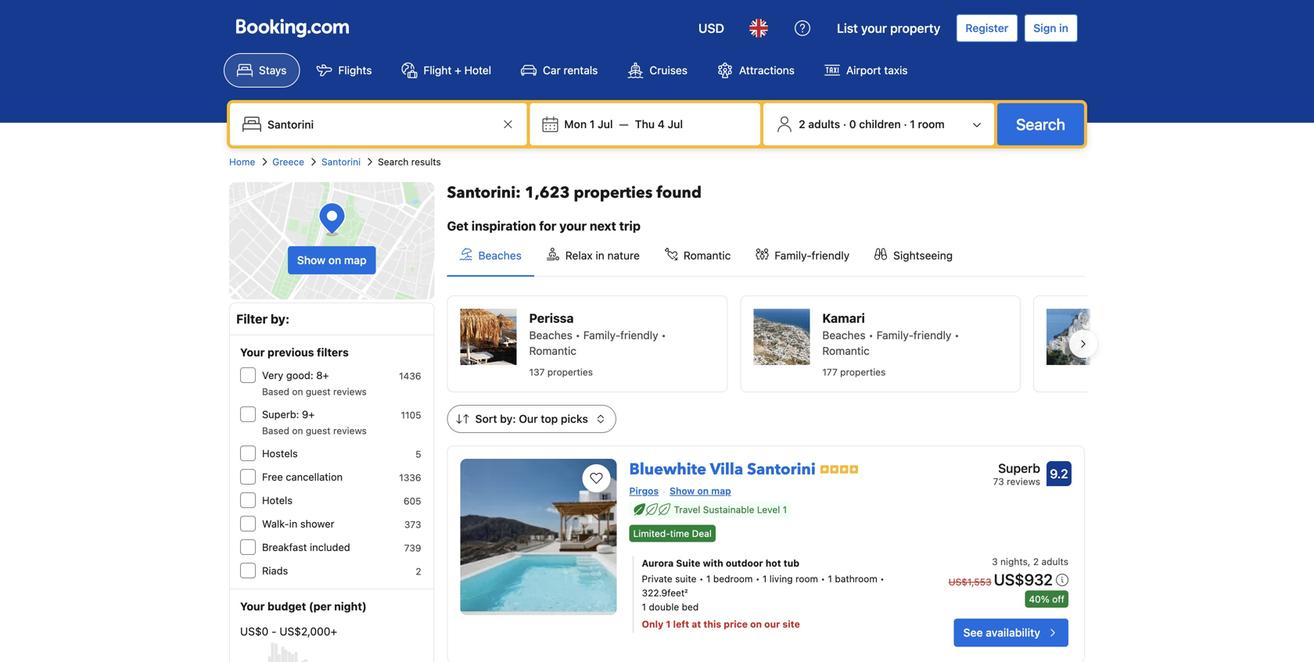 Task type: locate. For each thing, give the bounding box(es) containing it.
1 horizontal spatial romantic
[[684, 249, 731, 262]]

0 horizontal spatial show
[[297, 254, 326, 267]]

family- up 177 properties
[[877, 329, 914, 342]]

605
[[404, 496, 421, 507]]

2 horizontal spatial beaches
[[823, 329, 866, 342]]

properties for perissa
[[548, 367, 593, 378]]

room right children
[[918, 118, 945, 131]]

1 vertical spatial show
[[670, 486, 695, 497]]

in left shower
[[289, 518, 298, 530]]

airport taxis
[[847, 64, 908, 77]]

level
[[757, 505, 780, 516]]

sightseeing
[[894, 249, 953, 262]]

taxis
[[885, 64, 908, 77]]

your up us$0
[[240, 601, 265, 614]]

romantic inside perissa beaches • family-friendly • romantic
[[529, 345, 577, 358]]

2 down 739
[[416, 567, 421, 578]]

1 horizontal spatial your
[[862, 21, 887, 36]]

,
[[1028, 557, 1031, 568]]

bluewhite villa santorini image
[[461, 459, 617, 616]]

search inside search button
[[1017, 115, 1066, 133]]

family- for kamari
[[877, 329, 914, 342]]

family- for perissa
[[584, 329, 621, 342]]

1 vertical spatial search
[[378, 157, 409, 167]]

see availability
[[964, 627, 1041, 640]]

travel sustainable level 1
[[674, 505, 787, 516]]

family- down search results updated. santorini: 1,623 properties found. element
[[775, 249, 812, 262]]

2 · from the left
[[904, 118, 907, 131]]

stays
[[259, 64, 287, 77]]

family-
[[775, 249, 812, 262], [584, 329, 621, 342], [877, 329, 914, 342]]

1 vertical spatial show on map
[[670, 486, 731, 497]]

1 horizontal spatial search
[[1017, 115, 1066, 133]]

beaches for perissa
[[529, 329, 573, 342]]

beaches for kamari
[[823, 329, 866, 342]]

our
[[765, 619, 780, 630]]

1 horizontal spatial jul
[[668, 118, 683, 131]]

travel
[[674, 505, 701, 516]]

romantic up 177 properties
[[823, 345, 870, 358]]

1 up only
[[642, 602, 646, 613]]

in
[[1060, 22, 1069, 34], [596, 249, 605, 262], [289, 518, 298, 530]]

nature
[[608, 249, 640, 262]]

show on map button
[[288, 247, 376, 275]]

2 horizontal spatial family-
[[877, 329, 914, 342]]

1 horizontal spatial ·
[[904, 118, 907, 131]]

very good: 8+
[[262, 370, 329, 381]]

1 vertical spatial based on guest reviews
[[262, 426, 367, 437]]

· right children
[[904, 118, 907, 131]]

based on guest reviews down 8+
[[262, 387, 367, 398]]

2 horizontal spatial 2
[[1034, 557, 1039, 568]]

search button
[[998, 103, 1085, 146]]

2 horizontal spatial romantic
[[823, 345, 870, 358]]

0 vertical spatial in
[[1060, 22, 1069, 34]]

1436
[[399, 371, 421, 382]]

santorini up level
[[747, 459, 816, 481]]

reviews down superb
[[1007, 477, 1041, 488]]

adults right ,
[[1042, 557, 1069, 568]]

1 vertical spatial map
[[712, 486, 731, 497]]

included
[[310, 542, 350, 554]]

1 horizontal spatial room
[[918, 118, 945, 131]]

1 guest from the top
[[306, 387, 331, 398]]

picks
[[561, 413, 588, 426]]

family- inside perissa beaches • family-friendly • romantic
[[584, 329, 621, 342]]

sort
[[475, 413, 497, 426]]

your up very
[[240, 346, 265, 359]]

bedroom
[[714, 574, 753, 585]]

by: left our
[[500, 413, 516, 426]]

in right relax
[[596, 249, 605, 262]]

stays link
[[224, 53, 300, 88]]

friendly for perissa
[[621, 329, 659, 342]]

airport taxis link
[[811, 53, 921, 88]]

0 horizontal spatial adults
[[809, 118, 841, 131]]

friendly inside perissa beaches • family-friendly • romantic
[[621, 329, 659, 342]]

sustainable
[[703, 505, 755, 516]]

see
[[964, 627, 983, 640]]

beaches down inspiration
[[479, 249, 522, 262]]

region
[[435, 290, 1304, 399]]

1 vertical spatial by:
[[500, 413, 516, 426]]

top
[[541, 413, 558, 426]]

1 horizontal spatial 2
[[799, 118, 806, 131]]

cancellation
[[286, 471, 343, 483]]

private
[[642, 574, 673, 585]]

flight + hotel link
[[388, 53, 505, 88]]

your
[[862, 21, 887, 36], [560, 219, 587, 234]]

1 horizontal spatial santorini
[[747, 459, 816, 481]]

santorini
[[322, 157, 361, 167], [747, 459, 816, 481]]

filters
[[317, 346, 349, 359]]

by:
[[271, 312, 290, 327], [500, 413, 516, 426]]

0 horizontal spatial jul
[[598, 118, 613, 131]]

0 vertical spatial show on map
[[297, 254, 367, 267]]

9.2
[[1050, 467, 1069, 482]]

1 vertical spatial adults
[[1042, 557, 1069, 568]]

0 vertical spatial by:
[[271, 312, 290, 327]]

bluewhite villa santorini link
[[630, 453, 816, 481]]

list
[[837, 21, 858, 36]]

filter by:
[[236, 312, 290, 327]]

0 horizontal spatial by:
[[271, 312, 290, 327]]

in right sign
[[1060, 22, 1069, 34]]

0 horizontal spatial friendly
[[621, 329, 659, 342]]

0 horizontal spatial ·
[[843, 118, 847, 131]]

jul
[[598, 118, 613, 131], [668, 118, 683, 131]]

0 vertical spatial adults
[[809, 118, 841, 131]]

your for your budget (per night)
[[240, 601, 265, 614]]

limited-time deal
[[634, 528, 712, 539]]

reviews inside superb 73 reviews
[[1007, 477, 1041, 488]]

room
[[918, 118, 945, 131], [796, 574, 819, 585]]

0 horizontal spatial map
[[344, 254, 367, 267]]

room inside 'dropdown button'
[[918, 118, 945, 131]]

perissa
[[529, 311, 574, 326]]

friendly inside kamari beaches • family-friendly • romantic
[[914, 329, 952, 342]]

availability
[[986, 627, 1041, 640]]

1 vertical spatial your
[[560, 219, 587, 234]]

0 horizontal spatial in
[[289, 518, 298, 530]]

attractions link
[[704, 53, 808, 88]]

2 your from the top
[[240, 601, 265, 614]]

1 horizontal spatial in
[[596, 249, 605, 262]]

1 your from the top
[[240, 346, 265, 359]]

1 vertical spatial guest
[[306, 426, 331, 437]]

on inside button
[[329, 254, 341, 267]]

inspiration
[[472, 219, 536, 234]]

beaches
[[479, 249, 522, 262], [529, 329, 573, 342], [823, 329, 866, 342]]

2 vertical spatial in
[[289, 518, 298, 530]]

1 vertical spatial room
[[796, 574, 819, 585]]

2 left 0
[[799, 118, 806, 131]]

1 horizontal spatial by:
[[500, 413, 516, 426]]

0 horizontal spatial show on map
[[297, 254, 367, 267]]

family- up 137 properties at the left
[[584, 329, 621, 342]]

based on guest reviews for good:
[[262, 387, 367, 398]]

property
[[891, 21, 941, 36]]

0 vertical spatial guest
[[306, 387, 331, 398]]

2 horizontal spatial in
[[1060, 22, 1069, 34]]

1 horizontal spatial beaches
[[529, 329, 573, 342]]

relax in nature
[[566, 249, 640, 262]]

properties
[[574, 182, 653, 204], [548, 367, 593, 378], [841, 367, 886, 378]]

reviews down filters
[[333, 387, 367, 398]]

2 right ,
[[1034, 557, 1039, 568]]

good:
[[286, 370, 314, 381]]

nights
[[1001, 557, 1028, 568]]

1 vertical spatial based
[[262, 426, 290, 437]]

1 right level
[[783, 505, 787, 516]]

your right list
[[862, 21, 887, 36]]

0 horizontal spatial room
[[796, 574, 819, 585]]

based on guest reviews down 9+
[[262, 426, 367, 437]]

in for relax
[[596, 249, 605, 262]]

2 guest from the top
[[306, 426, 331, 437]]

by: right the 'filter'
[[271, 312, 290, 327]]

your right the for
[[560, 219, 587, 234]]

adults left 0
[[809, 118, 841, 131]]

adults inside 'dropdown button'
[[809, 118, 841, 131]]

beaches inside perissa beaches • family-friendly • romantic
[[529, 329, 573, 342]]

santorini right "greece" link
[[322, 157, 361, 167]]

guest down 8+
[[306, 387, 331, 398]]

0 vertical spatial based
[[262, 387, 290, 398]]

0
[[850, 118, 857, 131]]

1 vertical spatial your
[[240, 601, 265, 614]]

based down 'superb:'
[[262, 426, 290, 437]]

romantic inside kamari beaches • family-friendly • romantic
[[823, 345, 870, 358]]

1 horizontal spatial show on map
[[670, 486, 731, 497]]

0 vertical spatial your
[[862, 21, 887, 36]]

properties right 177
[[841, 367, 886, 378]]

1 right "mon"
[[590, 118, 595, 131]]

in inside button
[[596, 249, 605, 262]]

guest down 9+
[[306, 426, 331, 437]]

322.9feet²
[[642, 588, 688, 599]]

beaches inside kamari beaches • family-friendly • romantic
[[823, 329, 866, 342]]

0 vertical spatial your
[[240, 346, 265, 359]]

booking.com image
[[236, 19, 349, 38]]

hot
[[766, 558, 782, 569]]

time
[[670, 528, 690, 539]]

0 vertical spatial show
[[297, 254, 326, 267]]

relax in nature button
[[534, 236, 653, 276]]

romantic down the "found"
[[684, 249, 731, 262]]

guest for good:
[[306, 387, 331, 398]]

sort by: our top picks
[[475, 413, 588, 426]]

0 horizontal spatial 2
[[416, 567, 421, 578]]

mon
[[565, 118, 587, 131]]

3
[[992, 557, 998, 568]]

0 horizontal spatial search
[[378, 157, 409, 167]]

romantic up 137 properties at the left
[[529, 345, 577, 358]]

0 horizontal spatial family-
[[584, 329, 621, 342]]

family- inside kamari beaches • family-friendly • romantic
[[877, 329, 914, 342]]

1 based from the top
[[262, 387, 290, 398]]

beaches button
[[447, 236, 534, 276]]

tab list
[[447, 236, 1085, 278]]

room inside aurora suite with outdoor hot tub private suite • 1 bedroom • 1 living room • 1 bathroom • 322.9feet² 1 double bed only 1 left at this price on our site
[[796, 574, 819, 585]]

2 horizontal spatial friendly
[[914, 329, 952, 342]]

room down tub
[[796, 574, 819, 585]]

•
[[576, 329, 581, 342], [662, 329, 667, 342], [869, 329, 874, 342], [955, 329, 960, 342], [699, 574, 704, 585], [756, 574, 760, 585], [821, 574, 826, 585], [880, 574, 885, 585]]

2 based on guest reviews from the top
[[262, 426, 367, 437]]

family-friendly
[[775, 249, 850, 262]]

1 vertical spatial reviews
[[333, 426, 367, 437]]

superb 73 reviews
[[994, 461, 1041, 488]]

1 based on guest reviews from the top
[[262, 387, 367, 398]]

0 vertical spatial santorini
[[322, 157, 361, 167]]

map inside button
[[344, 254, 367, 267]]

friendly for kamari
[[914, 329, 952, 342]]

car rentals
[[543, 64, 598, 77]]

register link
[[957, 14, 1018, 42]]

your for your previous filters
[[240, 346, 265, 359]]

0 vertical spatial room
[[918, 118, 945, 131]]

properties right the 137
[[548, 367, 593, 378]]

tab list containing beaches
[[447, 236, 1085, 278]]

1 right children
[[910, 118, 916, 131]]

1 down 'with'
[[707, 574, 711, 585]]

0 vertical spatial based on guest reviews
[[262, 387, 367, 398]]

by: for filter
[[271, 312, 290, 327]]

greece
[[273, 157, 304, 167]]

· left 0
[[843, 118, 847, 131]]

1 horizontal spatial family-
[[775, 249, 812, 262]]

0 vertical spatial reviews
[[333, 387, 367, 398]]

in for walk-
[[289, 518, 298, 530]]

2 based from the top
[[262, 426, 290, 437]]

beaches down kamari
[[823, 329, 866, 342]]

show on map
[[297, 254, 367, 267], [670, 486, 731, 497]]

search results updated. santorini: 1,623 properties found. element
[[447, 182, 1085, 204]]

based down very
[[262, 387, 290, 398]]

3 nights , 2 adults
[[992, 557, 1069, 568]]

1 horizontal spatial map
[[712, 486, 731, 497]]

0 horizontal spatial beaches
[[479, 249, 522, 262]]

superb
[[999, 461, 1041, 476]]

jul right 4
[[668, 118, 683, 131]]

reviews up cancellation
[[333, 426, 367, 437]]

santorini inside 'link'
[[747, 459, 816, 481]]

friendly
[[812, 249, 850, 262], [621, 329, 659, 342], [914, 329, 952, 342]]

perissa image
[[461, 309, 517, 365]]

jul left —
[[598, 118, 613, 131]]

1 horizontal spatial friendly
[[812, 249, 850, 262]]

perissa beaches • family-friendly • romantic
[[529, 311, 667, 358]]

beaches down the perissa on the left of page
[[529, 329, 573, 342]]

based on guest reviews for 9+
[[262, 426, 367, 437]]

0 vertical spatial map
[[344, 254, 367, 267]]

1 jul from the left
[[598, 118, 613, 131]]

9+
[[302, 409, 315, 421]]

friendly inside button
[[812, 249, 850, 262]]

home
[[229, 157, 255, 167]]

2 inside 'dropdown button'
[[799, 118, 806, 131]]

0 vertical spatial search
[[1017, 115, 1066, 133]]

—
[[619, 118, 629, 131]]

1 vertical spatial santorini
[[747, 459, 816, 481]]

2 vertical spatial reviews
[[1007, 477, 1041, 488]]

0 horizontal spatial romantic
[[529, 345, 577, 358]]

show on map inside button
[[297, 254, 367, 267]]

1 vertical spatial in
[[596, 249, 605, 262]]



Task type: vqa. For each thing, say whether or not it's contained in the screenshot.
1336
yes



Task type: describe. For each thing, give the bounding box(es) containing it.
kamari beaches • family-friendly • romantic
[[823, 311, 960, 358]]

reviews for superb: 9+
[[333, 426, 367, 437]]

40%
[[1029, 594, 1050, 605]]

only
[[642, 619, 664, 630]]

2 for 2 adults · 0 children · 1 room
[[799, 118, 806, 131]]

137
[[529, 367, 545, 378]]

bluewhite
[[630, 459, 707, 481]]

relax
[[566, 249, 593, 262]]

-
[[272, 626, 277, 639]]

thu 4 jul button
[[629, 110, 689, 139]]

mon 1 jul — thu 4 jul
[[565, 118, 683, 131]]

night)
[[334, 601, 367, 614]]

40% off
[[1029, 594, 1065, 605]]

see availability link
[[954, 619, 1069, 647]]

73
[[994, 477, 1005, 488]]

based for superb:
[[262, 426, 290, 437]]

budget
[[268, 601, 306, 614]]

breakfast included
[[262, 542, 350, 554]]

bed
[[682, 602, 699, 613]]

airport
[[847, 64, 882, 77]]

show inside button
[[297, 254, 326, 267]]

flights
[[338, 64, 372, 77]]

1336
[[399, 473, 421, 484]]

family- inside button
[[775, 249, 812, 262]]

romantic button
[[653, 236, 744, 276]]

limited-
[[634, 528, 670, 539]]

region containing perissa
[[435, 290, 1304, 399]]

reviews for very good: 8+
[[333, 387, 367, 398]]

your previous filters
[[240, 346, 349, 359]]

sign
[[1034, 22, 1057, 34]]

next
[[590, 219, 617, 234]]

0 horizontal spatial santorini
[[322, 157, 361, 167]]

on inside aurora suite with outdoor hot tub private suite • 1 bedroom • 1 living room • 1 bathroom • 322.9feet² 1 double bed only 1 left at this price on our site
[[751, 619, 762, 630]]

beaches inside button
[[479, 249, 522, 262]]

hotel
[[465, 64, 492, 77]]

suite
[[675, 574, 697, 585]]

search for search
[[1017, 115, 1066, 133]]

1 horizontal spatial show
[[670, 486, 695, 497]]

5
[[416, 449, 421, 460]]

car rentals link
[[508, 53, 611, 88]]

0 horizontal spatial your
[[560, 219, 587, 234]]

romantic for perissa
[[529, 345, 577, 358]]

1105
[[401, 410, 421, 421]]

free
[[262, 471, 283, 483]]

1 left living
[[763, 574, 767, 585]]

free cancellation
[[262, 471, 343, 483]]

register
[[966, 22, 1009, 34]]

trip
[[619, 219, 641, 234]]

aurora
[[642, 558, 674, 569]]

pirgos
[[630, 486, 659, 497]]

santorini: 1,623 properties found
[[447, 182, 702, 204]]

based for very
[[262, 387, 290, 398]]

373
[[404, 520, 421, 531]]

scored 9.2 element
[[1047, 462, 1072, 487]]

2 for 2
[[416, 567, 421, 578]]

search for search results
[[378, 157, 409, 167]]

flights link
[[303, 53, 385, 88]]

get
[[447, 219, 469, 234]]

guest for 9+
[[306, 426, 331, 437]]

137 properties
[[529, 367, 593, 378]]

outdoor
[[726, 558, 763, 569]]

family-friendly button
[[744, 236, 862, 276]]

1 · from the left
[[843, 118, 847, 131]]

4
[[658, 118, 665, 131]]

177
[[823, 367, 838, 378]]

found
[[657, 182, 702, 204]]

romantic inside button
[[684, 249, 731, 262]]

results
[[411, 157, 441, 167]]

2 jul from the left
[[668, 118, 683, 131]]

1,623
[[525, 182, 570, 204]]

shower
[[300, 518, 335, 530]]

2 adults · 0 children · 1 room
[[799, 118, 945, 131]]

very
[[262, 370, 284, 381]]

hostels
[[262, 448, 298, 460]]

romantic for kamari
[[823, 345, 870, 358]]

with
[[703, 558, 724, 569]]

properties for kamari
[[841, 367, 886, 378]]

kamari image
[[754, 309, 810, 365]]

sign in link
[[1025, 14, 1078, 42]]

left
[[673, 619, 690, 630]]

car
[[543, 64, 561, 77]]

1 inside 'dropdown button'
[[910, 118, 916, 131]]

villa
[[710, 459, 744, 481]]

thu
[[635, 118, 655, 131]]

living
[[770, 574, 793, 585]]

us$2,000+
[[280, 626, 337, 639]]

double
[[649, 602, 679, 613]]

properties up next at the left of page
[[574, 182, 653, 204]]

1 horizontal spatial adults
[[1042, 557, 1069, 568]]

1 left left
[[666, 619, 671, 630]]

Where are you going? field
[[261, 110, 499, 139]]

bathroom
[[835, 574, 878, 585]]

suite
[[676, 558, 701, 569]]

sign in
[[1034, 22, 1069, 34]]

us$0 - us$2,000+
[[240, 626, 337, 639]]

by: for sort
[[500, 413, 516, 426]]

greece link
[[273, 155, 304, 169]]

1 left bathroom
[[828, 574, 833, 585]]

rentals
[[564, 64, 598, 77]]

(per
[[309, 601, 332, 614]]

in for sign
[[1060, 22, 1069, 34]]

superb element
[[994, 459, 1041, 478]]

our
[[519, 413, 538, 426]]

price
[[724, 619, 748, 630]]

for
[[539, 219, 557, 234]]

+
[[455, 64, 462, 77]]

at
[[692, 619, 701, 630]]

fira image
[[1047, 309, 1103, 365]]

8+
[[316, 370, 329, 381]]



